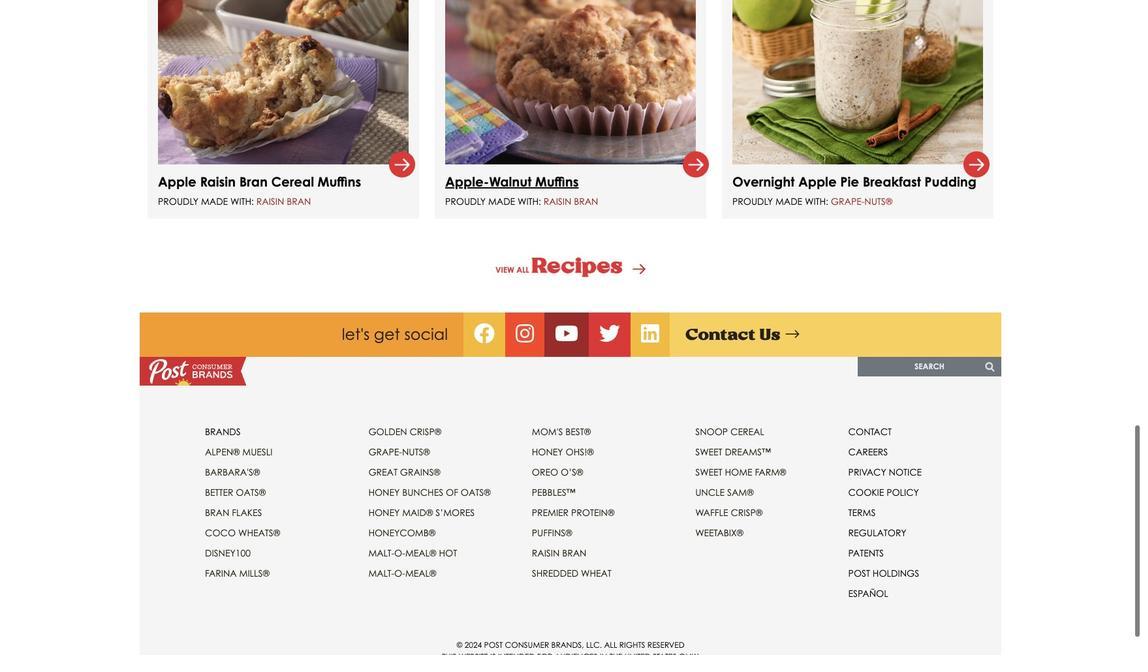 Task type: describe. For each thing, give the bounding box(es) containing it.
malt-o-meal® hot link
[[369, 548, 457, 559]]

oreo o's®
[[532, 467, 584, 478]]

premier
[[532, 508, 569, 519]]

made for overnight
[[776, 196, 803, 207]]

rights
[[620, 641, 646, 651]]

post holdings
[[849, 568, 920, 579]]

oreo
[[532, 467, 558, 478]]

get
[[374, 325, 400, 344]]

raisin bran link for bran
[[257, 196, 311, 207]]

overnight
[[733, 174, 795, 190]]

apple-walnut muffins link
[[445, 174, 579, 190]]

farina
[[205, 568, 237, 579]]

patents link
[[849, 548, 884, 559]]

bran inside apple-walnut muffins proudly made with: raisin bran
[[574, 196, 599, 207]]

apple-walnut muffins proudly made with: raisin bran
[[445, 174, 599, 207]]

let's get social
[[342, 325, 448, 344]]

sweet dreams™
[[696, 447, 771, 458]]

honey bunches of oats® link
[[369, 487, 491, 499]]

contact for contact link
[[849, 427, 892, 438]]

honey maid® s'mores
[[369, 508, 475, 519]]

uncle
[[696, 487, 725, 499]]

sweet home farm®
[[696, 467, 787, 478]]

great
[[369, 467, 398, 478]]

puffins®
[[532, 528, 573, 539]]

crisp® for golden crisp®
[[410, 427, 442, 438]]

barbara's®
[[205, 467, 260, 478]]

privacy notice link
[[849, 467, 922, 478]]

mills®
[[239, 568, 270, 579]]

careers
[[849, 447, 888, 458]]

coco wheats®
[[205, 528, 280, 539]]

honey maid® s'mores link
[[369, 508, 475, 519]]

apple-
[[445, 174, 489, 190]]

overnight apple pie breakfast pudding link
[[733, 174, 977, 190]]

post holdings link
[[849, 568, 920, 579]]

sweet for sweet dreams™
[[696, 447, 723, 458]]

brands link
[[205, 427, 241, 438]]

0 vertical spatial post
[[849, 568, 871, 579]]

pudding
[[925, 174, 977, 190]]

great grains®
[[369, 467, 441, 478]]

apple raisin bran cereal muffins link
[[158, 174, 361, 190]]

weetabix®
[[696, 528, 744, 539]]

mom's best® link
[[532, 427, 591, 438]]

honeycomb® link
[[369, 528, 436, 539]]

alpen® muesli link
[[205, 447, 273, 458]]

o- for malt-o-meal®
[[394, 568, 405, 579]]

brands,
[[551, 641, 584, 651]]

home
[[725, 467, 753, 478]]

pebbles™
[[532, 487, 576, 499]]

muffins inside apple raisin bran cereal muffins proudly made with: raisin bran
[[318, 174, 361, 190]]

farm®
[[755, 467, 787, 478]]

honey
[[369, 508, 400, 519]]

view
[[496, 265, 515, 275]]

hot
[[439, 548, 457, 559]]

oreo o's® link
[[532, 467, 584, 478]]

o's®
[[561, 467, 584, 478]]

post consumer brands link
[[140, 357, 246, 386]]

raisin inside apple-walnut muffins proudly made with: raisin bran
[[544, 196, 572, 207]]

dreams™
[[725, 447, 771, 458]]

policy
[[887, 487, 919, 499]]

farina mills® link
[[205, 568, 270, 579]]

farina mills®
[[205, 568, 270, 579]]

sweet home farm® link
[[696, 467, 787, 478]]

honey for honey bunches of oats®
[[369, 487, 400, 499]]

disney100 link
[[205, 548, 251, 559]]

made inside apple-walnut muffins proudly made with: raisin bran
[[488, 196, 515, 207]]

pebbles™ link
[[532, 487, 576, 499]]

español
[[849, 589, 889, 600]]

all
[[604, 641, 617, 651]]

ohs!®
[[566, 447, 594, 458]]

maid®
[[402, 508, 433, 519]]

shredded
[[532, 568, 579, 579]]

bran flakes
[[205, 508, 262, 519]]

snoop
[[696, 427, 728, 438]]

disney100
[[205, 548, 251, 559]]

golden crisp®
[[369, 427, 442, 438]]

crisp® for waffle crisp®
[[731, 508, 763, 519]]

© 2024 post consumer brands, llc. all rights reserved
[[457, 641, 685, 651]]

walnut
[[489, 174, 532, 190]]

breakfast
[[863, 174, 921, 190]]

©
[[457, 641, 463, 651]]

brands
[[205, 427, 241, 438]]

grape nuts overnight apple pie breakfast pudding recipe image
[[733, 0, 984, 165]]

bran flakes link
[[205, 508, 262, 519]]

0 vertical spatial grape-nuts® link
[[831, 196, 893, 207]]

post consumer brands image
[[140, 357, 246, 386]]

meal® for malt-o-meal® hot
[[405, 548, 437, 559]]

wheats®
[[238, 528, 280, 539]]

made for apple
[[201, 196, 228, 207]]

instagram image
[[516, 327, 534, 343]]

apple inside overnight apple pie breakfast pudding proudly made with: grape-nuts®
[[799, 174, 837, 190]]

wheat
[[581, 568, 612, 579]]

contact for contact us
[[686, 326, 756, 344]]

bunches
[[402, 487, 444, 499]]

barbara's® link
[[205, 467, 260, 478]]

cookie policy link
[[849, 487, 919, 499]]

honeycomb®
[[369, 528, 436, 539]]

muffins inside apple-walnut muffins proudly made with: raisin bran
[[535, 174, 579, 190]]

coco wheats® link
[[205, 528, 280, 539]]

malt-o-meal® link
[[369, 568, 437, 579]]

apple inside apple raisin bran cereal muffins proudly made with: raisin bran
[[158, 174, 196, 190]]

raisin bran link up shredded
[[532, 548, 587, 559]]



Task type: locate. For each thing, give the bounding box(es) containing it.
proudly
[[158, 196, 199, 207], [445, 196, 486, 207], [733, 196, 773, 207]]

nuts® down "breakfast"
[[865, 196, 893, 207]]

apple walnut raisin bran muffins recipe image
[[445, 0, 696, 165]]

grape- up great
[[369, 447, 402, 458]]

llc.
[[586, 641, 602, 651]]

careers link
[[849, 447, 888, 458]]

apple raisin bran cereal muffins proudly made with: raisin bran
[[158, 174, 361, 207]]

1 oats® from the left
[[236, 487, 266, 499]]

0 horizontal spatial oats®
[[236, 487, 266, 499]]

coco
[[205, 528, 236, 539]]

0 vertical spatial cereal
[[271, 174, 314, 190]]

with: inside overnight apple pie breakfast pudding proudly made with: grape-nuts®
[[805, 196, 829, 207]]

made down overnight
[[776, 196, 803, 207]]

0 vertical spatial meal®
[[405, 548, 437, 559]]

meal® down "malt-o-meal® hot" link
[[405, 568, 437, 579]]

1 horizontal spatial oats®
[[461, 487, 491, 499]]

view all recipes
[[496, 254, 623, 278]]

1 horizontal spatial with:
[[518, 196, 541, 207]]

1 horizontal spatial grape-
[[831, 196, 865, 207]]

1 horizontal spatial apple
[[799, 174, 837, 190]]

cookie
[[849, 487, 884, 499]]

snoop cereal link
[[696, 427, 765, 438]]

sweet for sweet home farm®
[[696, 467, 723, 478]]

grape-nuts®
[[369, 447, 430, 458]]

0 horizontal spatial honey
[[369, 487, 400, 499]]

o- down malt-o-meal® hot
[[394, 568, 405, 579]]

1 vertical spatial nuts®
[[402, 447, 430, 458]]

proudly inside apple raisin bran cereal muffins proudly made with: raisin bran
[[158, 196, 199, 207]]

made inside apple raisin bran cereal muffins proudly made with: raisin bran
[[201, 196, 228, 207]]

sweet down snoop
[[696, 447, 723, 458]]

2 horizontal spatial with:
[[805, 196, 829, 207]]

1 vertical spatial o-
[[394, 568, 405, 579]]

contact link
[[849, 427, 892, 438]]

post down patents link
[[849, 568, 871, 579]]

apple raisin bran muffins recipe image
[[158, 0, 409, 165]]

pie
[[841, 174, 859, 190]]

o- for malt-o-meal® hot
[[394, 548, 405, 559]]

1 malt- from the top
[[369, 548, 394, 559]]

1 horizontal spatial post
[[849, 568, 871, 579]]

0 horizontal spatial cereal
[[271, 174, 314, 190]]

better
[[205, 487, 233, 499]]

made inside overnight apple pie breakfast pudding proudly made with: grape-nuts®
[[776, 196, 803, 207]]

malt-o-meal® hot
[[369, 548, 457, 559]]

cereal
[[271, 174, 314, 190], [731, 427, 765, 438]]

0 vertical spatial contact
[[686, 326, 756, 344]]

with: for apple
[[230, 196, 254, 207]]

grape-nuts® link down overnight apple pie breakfast pudding link
[[831, 196, 893, 207]]

made down apple raisin bran cereal muffins link
[[201, 196, 228, 207]]

with: down overnight apple pie breakfast pudding link
[[805, 196, 829, 207]]

malt- down malt-o-meal® hot
[[369, 568, 394, 579]]

1 vertical spatial crisp®
[[731, 508, 763, 519]]

raisin
[[200, 174, 236, 190], [257, 196, 284, 207], [544, 196, 572, 207], [532, 548, 560, 559]]

malt-o-meal®
[[369, 568, 437, 579]]

1 horizontal spatial cereal
[[731, 427, 765, 438]]

with: for overnight
[[805, 196, 829, 207]]

1 vertical spatial sweet
[[696, 467, 723, 478]]

1 horizontal spatial crisp®
[[731, 508, 763, 519]]

0 horizontal spatial with:
[[230, 196, 254, 207]]

muesli
[[242, 447, 273, 458]]

with: down the apple-walnut muffins link
[[518, 196, 541, 207]]

honey up the honey
[[369, 487, 400, 499]]

crisp®
[[410, 427, 442, 438], [731, 508, 763, 519]]

meal® for malt-o-meal®
[[405, 568, 437, 579]]

privacy
[[849, 467, 887, 478]]

3 made from the left
[[776, 196, 803, 207]]

2 horizontal spatial proudly
[[733, 196, 773, 207]]

1 vertical spatial grape-nuts® link
[[369, 447, 430, 458]]

0 vertical spatial crisp®
[[410, 427, 442, 438]]

1 horizontal spatial honey
[[532, 447, 563, 458]]

mom's best®
[[532, 427, 591, 438]]

Search text field
[[858, 357, 1002, 377]]

2 horizontal spatial made
[[776, 196, 803, 207]]

golden crisp® link
[[369, 427, 442, 438]]

alpen® muesli
[[205, 447, 273, 458]]

consumer
[[505, 641, 549, 651]]

contact us
[[686, 326, 781, 344]]

premier protein®
[[532, 508, 615, 519]]

1 horizontal spatial grape-nuts® link
[[831, 196, 893, 207]]

waffle
[[696, 508, 729, 519]]

1 vertical spatial cereal
[[731, 427, 765, 438]]

social
[[405, 325, 448, 344]]

honey bunches of oats®
[[369, 487, 491, 499]]

mom's
[[532, 427, 563, 438]]

0 vertical spatial o-
[[394, 548, 405, 559]]

2 made from the left
[[488, 196, 515, 207]]

0 horizontal spatial grape-
[[369, 447, 402, 458]]

contact
[[686, 326, 756, 344], [849, 427, 892, 438]]

1 horizontal spatial muffins
[[535, 174, 579, 190]]

bran
[[239, 174, 268, 190], [287, 196, 311, 207], [574, 196, 599, 207], [205, 508, 229, 519], [562, 548, 587, 559]]

meal®
[[405, 548, 437, 559], [405, 568, 437, 579]]

contact up careers
[[849, 427, 892, 438]]

3 with: from the left
[[805, 196, 829, 207]]

best®
[[566, 427, 591, 438]]

patents
[[849, 548, 884, 559]]

linkedin image
[[641, 327, 660, 343]]

oats® up flakes
[[236, 487, 266, 499]]

raisin bran link for muffins
[[544, 196, 599, 207]]

oats® right of
[[461, 487, 491, 499]]

2 sweet from the top
[[696, 467, 723, 478]]

post right 2024
[[484, 641, 503, 651]]

grape-nuts® link up great grains® link at the bottom left
[[369, 447, 430, 458]]

sam®
[[727, 487, 754, 499]]

1 meal® from the top
[[405, 548, 437, 559]]

grape- inside overnight apple pie breakfast pudding proudly made with: grape-nuts®
[[831, 196, 865, 207]]

grape- down pie
[[831, 196, 865, 207]]

honey for honey ohs!®
[[532, 447, 563, 458]]

2 oats® from the left
[[461, 487, 491, 499]]

0 vertical spatial malt-
[[369, 548, 394, 559]]

1 made from the left
[[201, 196, 228, 207]]

2 muffins from the left
[[535, 174, 579, 190]]

terms
[[849, 508, 876, 519]]

0 vertical spatial honey
[[532, 447, 563, 458]]

malt- for malt-o-meal® hot
[[369, 548, 394, 559]]

0 horizontal spatial apple
[[158, 174, 196, 190]]

crisp® down sam®
[[731, 508, 763, 519]]

contact us link
[[686, 326, 800, 344]]

uncle sam® link
[[696, 487, 754, 499]]

honey ohs!® link
[[532, 447, 594, 458]]

protein®
[[571, 508, 615, 519]]

with: inside apple raisin bran cereal muffins proudly made with: raisin bran
[[230, 196, 254, 207]]

terms link
[[849, 508, 876, 519]]

0 horizontal spatial muffins
[[318, 174, 361, 190]]

2 meal® from the top
[[405, 568, 437, 579]]

honey down mom's on the bottom
[[532, 447, 563, 458]]

with: inside apple-walnut muffins proudly made with: raisin bran
[[518, 196, 541, 207]]

flakes
[[232, 508, 262, 519]]

2 apple from the left
[[799, 174, 837, 190]]

honey ohs!®
[[532, 447, 594, 458]]

1 muffins from the left
[[318, 174, 361, 190]]

2 o- from the top
[[394, 568, 405, 579]]

cookie policy
[[849, 487, 919, 499]]

of
[[446, 487, 458, 499]]

2 proudly from the left
[[445, 196, 486, 207]]

1 apple from the left
[[158, 174, 196, 190]]

1 with: from the left
[[230, 196, 254, 207]]

proudly inside apple-walnut muffins proudly made with: raisin bran
[[445, 196, 486, 207]]

malt- for malt-o-meal®
[[369, 568, 394, 579]]

privacy notice
[[849, 467, 922, 478]]

shredded wheat
[[532, 568, 612, 579]]

great grains® link
[[369, 467, 441, 478]]

better oats®
[[205, 487, 266, 499]]

1 horizontal spatial contact
[[849, 427, 892, 438]]

0 horizontal spatial proudly
[[158, 196, 199, 207]]

golden
[[369, 427, 407, 438]]

1 vertical spatial malt-
[[369, 568, 394, 579]]

0 vertical spatial grape-
[[831, 196, 865, 207]]

1 horizontal spatial proudly
[[445, 196, 486, 207]]

sweet up the uncle
[[696, 467, 723, 478]]

post
[[849, 568, 871, 579], [484, 641, 503, 651]]

1 vertical spatial meal®
[[405, 568, 437, 579]]

proudly for overnight
[[733, 196, 773, 207]]

with: down apple raisin bran cereal muffins link
[[230, 196, 254, 207]]

notice
[[889, 467, 922, 478]]

1 proudly from the left
[[158, 196, 199, 207]]

long arrow right image
[[786, 327, 800, 343]]

raisin bran link down apple raisin bran cereal muffins link
[[257, 196, 311, 207]]

crisp® up 'grape-nuts®'
[[410, 427, 442, 438]]

2 with: from the left
[[518, 196, 541, 207]]

puffins® link
[[532, 528, 573, 539]]

grape-nuts® link
[[831, 196, 893, 207], [369, 447, 430, 458]]

1 horizontal spatial made
[[488, 196, 515, 207]]

sweet dreams™ link
[[696, 447, 771, 458]]

nuts® up grains® on the left bottom of page
[[402, 447, 430, 458]]

meal® left hot in the bottom left of the page
[[405, 548, 437, 559]]

1 vertical spatial post
[[484, 641, 503, 651]]

proudly for apple
[[158, 196, 199, 207]]

malt- down the honeycomb® link
[[369, 548, 394, 559]]

proudly inside overnight apple pie breakfast pudding proudly made with: grape-nuts®
[[733, 196, 773, 207]]

0 horizontal spatial made
[[201, 196, 228, 207]]

overnight apple pie breakfast pudding proudly made with: grape-nuts®
[[733, 174, 977, 207]]

shredded wheat link
[[532, 568, 612, 579]]

1 o- from the top
[[394, 548, 405, 559]]

1 sweet from the top
[[696, 447, 723, 458]]

0 horizontal spatial post
[[484, 641, 503, 651]]

o- down the honeycomb® link
[[394, 548, 405, 559]]

1 horizontal spatial nuts®
[[865, 196, 893, 207]]

grains®
[[400, 467, 441, 478]]

1 vertical spatial honey
[[369, 487, 400, 499]]

2 malt- from the top
[[369, 568, 394, 579]]

better oats® link
[[205, 487, 266, 499]]

0 horizontal spatial grape-nuts® link
[[369, 447, 430, 458]]

nuts® inside overnight apple pie breakfast pudding proudly made with: grape-nuts®
[[865, 196, 893, 207]]

recipes
[[532, 254, 623, 278]]

0 vertical spatial sweet
[[696, 447, 723, 458]]

made down walnut
[[488, 196, 515, 207]]

let's
[[342, 325, 370, 344]]

0 horizontal spatial contact
[[686, 326, 756, 344]]

0 horizontal spatial nuts®
[[402, 447, 430, 458]]

0 horizontal spatial crisp®
[[410, 427, 442, 438]]

sweet
[[696, 447, 723, 458], [696, 467, 723, 478]]

o-
[[394, 548, 405, 559], [394, 568, 405, 579]]

raisin bran link down the apple-walnut muffins link
[[544, 196, 599, 207]]

0 vertical spatial nuts®
[[865, 196, 893, 207]]

3 proudly from the left
[[733, 196, 773, 207]]

cereal inside apple raisin bran cereal muffins proudly made with: raisin bran
[[271, 174, 314, 190]]

contact left us
[[686, 326, 756, 344]]

español link
[[849, 589, 889, 600]]

apple
[[158, 174, 196, 190], [799, 174, 837, 190]]

1 vertical spatial contact
[[849, 427, 892, 438]]

1 vertical spatial grape-
[[369, 447, 402, 458]]

weetabix® link
[[696, 528, 744, 539]]

regulatory link
[[849, 528, 907, 539]]



Task type: vqa. For each thing, say whether or not it's contained in the screenshot.
Our Sustainability Efforts
no



